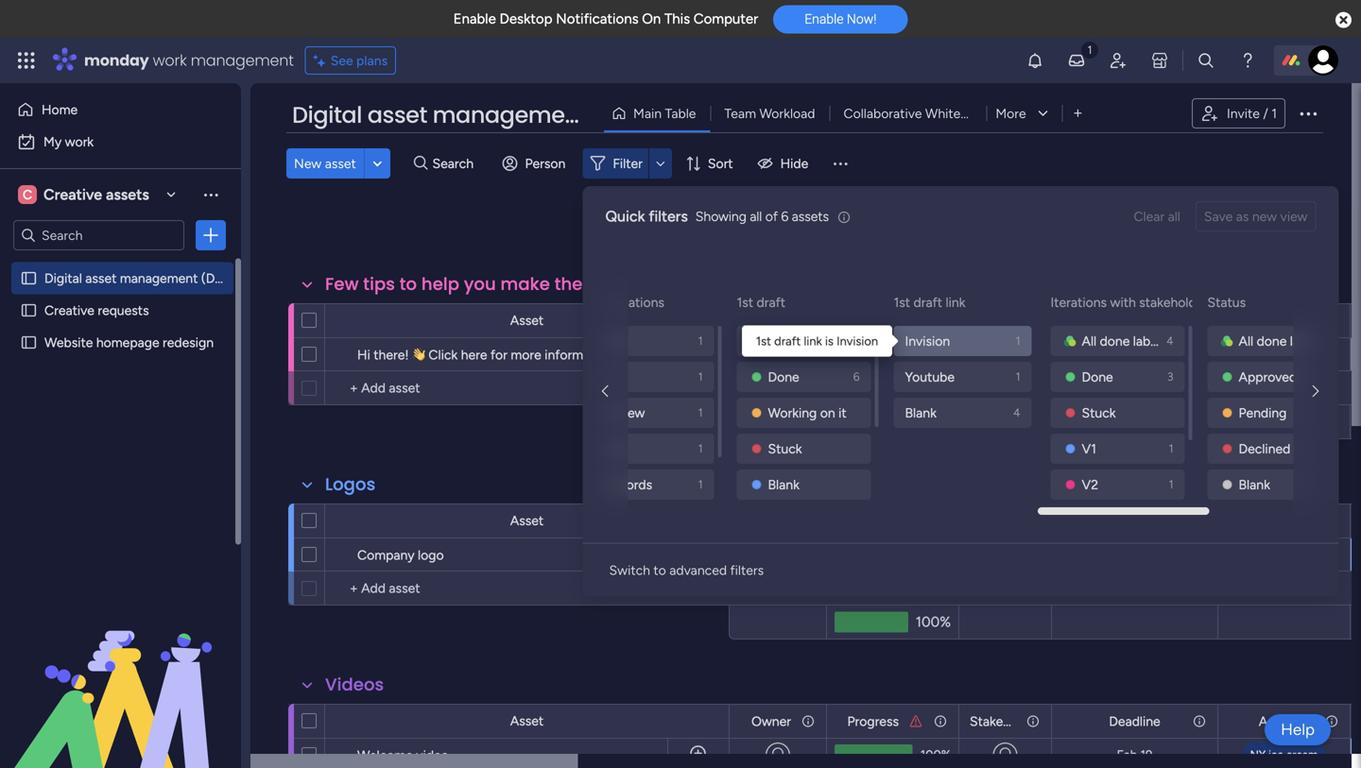 Task type: vqa. For each thing, say whether or not it's contained in the screenshot.
"budget" for Budget 'field' associated with Pre-Launch
no



Task type: locate. For each thing, give the bounding box(es) containing it.
0 horizontal spatial blank
[[768, 477, 800, 493]]

all right the clear
[[1168, 208, 1181, 225]]

asset up angle down icon
[[367, 99, 427, 131]]

0 horizontal spatial digital asset management (dam)
[[44, 270, 240, 286]]

2 stakehoders field from the top
[[965, 711, 1044, 732]]

hi
[[357, 347, 370, 363]]

1 done from the left
[[768, 369, 799, 385]]

save as new view
[[1204, 208, 1308, 225]]

0 vertical spatial deadline field
[[1104, 311, 1165, 331]]

1 vertical spatial owner
[[751, 714, 791, 730]]

0 vertical spatial link
[[946, 294, 966, 311]]

2 progress field from the top
[[843, 711, 904, 732]]

account field up ny ice cream
[[1254, 711, 1314, 732]]

1 stakehoders from the top
[[970, 313, 1044, 329]]

invision
[[905, 333, 950, 349], [832, 333, 877, 349]]

filters right quick
[[649, 207, 688, 225]]

done for working on it
[[768, 369, 799, 385]]

3 deadline field from the top
[[1104, 711, 1165, 732]]

creative inside list box
[[44, 303, 94, 319]]

all done labels for with
[[1082, 333, 1167, 349]]

0 vertical spatial filters
[[649, 207, 688, 225]]

0 vertical spatial owner field
[[747, 311, 796, 331]]

6 inside quick filters showing all of 6 assets
[[781, 208, 789, 225]]

draft for 1st draft link
[[914, 294, 943, 311]]

done inside the 1st draft group
[[768, 369, 799, 385]]

videos
[[325, 673, 384, 697]]

deadline for 1st "deadline" field from the top of the page
[[1109, 313, 1161, 329]]

0 vertical spatial progress
[[847, 313, 899, 329]]

stakehoders
[[970, 313, 1044, 329], [970, 513, 1044, 529], [970, 714, 1044, 730]]

work inside option
[[65, 134, 94, 150]]

2 account from the top
[[1259, 513, 1310, 529]]

asset up creative requests
[[85, 270, 117, 286]]

invision right the is
[[832, 333, 877, 349]]

0 vertical spatial public board image
[[20, 269, 38, 287]]

account up the approved
[[1259, 313, 1310, 329]]

of
[[765, 208, 778, 225], [636, 272, 653, 296]]

1 vertical spatial (dam)
[[201, 270, 240, 286]]

(dam) up redesign
[[201, 270, 240, 286]]

1 horizontal spatial digital asset management (dam)
[[292, 99, 664, 131]]

0 horizontal spatial invision
[[832, 333, 877, 349]]

of inside field
[[636, 272, 653, 296]]

enable for enable desktop notifications on this computer
[[453, 10, 496, 27]]

1 horizontal spatial assets
[[792, 208, 829, 225]]

2 owner field from the top
[[747, 711, 796, 732]]

to inside button
[[654, 562, 666, 579]]

150
[[591, 477, 613, 493]]

labels inside the 1st draft group
[[819, 333, 853, 349]]

view right 360
[[618, 405, 645, 421]]

draft up 67
[[914, 294, 943, 311]]

creative for creative assets
[[43, 186, 102, 204]]

done inside status group
[[1257, 333, 1287, 349]]

2 horizontal spatial blank
[[1239, 477, 1270, 493]]

1 vertical spatial deadline
[[1109, 513, 1161, 529]]

1 progress from the top
[[847, 313, 899, 329]]

list box
[[0, 259, 241, 614]]

2 all from the left
[[1082, 333, 1097, 349]]

asset inside list box
[[85, 270, 117, 286]]

all done labels down with
[[1082, 333, 1167, 349]]

see plans button
[[305, 46, 396, 75]]

1 vertical spatial work
[[65, 134, 94, 150]]

progress for 2nd 'there's a configuration issue.
select which status columns will affect the progress calculation' icon from the bottom
[[847, 313, 899, 329]]

0 vertical spatial 6
[[781, 208, 789, 225]]

whiteboard
[[925, 105, 995, 121]]

account field down declined
[[1254, 511, 1314, 532]]

new asset button
[[286, 148, 364, 179]]

1 vertical spatial management
[[433, 99, 587, 131]]

public board image for website homepage redesign
[[20, 334, 38, 352]]

option
[[0, 261, 241, 265]]

1 horizontal spatial view
[[1280, 208, 1308, 225]]

blank down youtube
[[905, 405, 937, 421]]

creative right c
[[43, 186, 102, 204]]

public board image for digital asset management (dam)
[[20, 269, 38, 287]]

1 vertical spatial stuck
[[768, 441, 802, 457]]

account down declined
[[1259, 513, 1310, 529]]

all done labels inside the iterations with stakeholder group
[[1082, 333, 1167, 349]]

creative
[[43, 186, 102, 204], [44, 303, 94, 319]]

asset for logos
[[510, 513, 544, 529]]

1 horizontal spatial all
[[1168, 208, 1181, 225]]

asset inside field
[[367, 99, 427, 131]]

Progress field
[[843, 311, 904, 331], [843, 711, 904, 732]]

of right showing
[[765, 208, 778, 225]]

1st up youtube
[[894, 294, 910, 311]]

2 labels from the left
[[1133, 333, 1167, 349]]

new
[[1252, 208, 1277, 225]]

done inside the iterations with stakeholder group
[[1100, 333, 1130, 349]]

save
[[1204, 208, 1233, 225]]

1 vertical spatial deadline field
[[1104, 511, 1165, 532]]

0 vertical spatial progress field
[[843, 311, 904, 331]]

0 horizontal spatial options image
[[201, 226, 220, 245]]

stuck down working
[[768, 441, 802, 457]]

v1
[[1082, 441, 1097, 457]]

0 horizontal spatial labels
[[819, 333, 853, 349]]

1 horizontal spatial asset
[[325, 156, 356, 172]]

1 horizontal spatial invision
[[905, 333, 950, 349]]

for
[[491, 347, 508, 363]]

0 horizontal spatial done
[[786, 333, 816, 349]]

labels inside status group
[[1290, 333, 1324, 349]]

enable inside button
[[805, 11, 844, 27]]

the
[[555, 272, 583, 296]]

2 asset from the top
[[510, 513, 544, 529]]

digital asset management (dam) up requests
[[44, 270, 240, 286]]

main table
[[633, 105, 696, 121]]

2 horizontal spatial all done labels
[[1239, 333, 1324, 349]]

1 asset from the top
[[510, 312, 544, 328]]

4
[[1167, 334, 1174, 348], [1013, 406, 1020, 420]]

digital up new asset button
[[292, 99, 362, 131]]

0 horizontal spatial enable
[[453, 10, 496, 27]]

add view image
[[1074, 107, 1082, 120]]

all inside status group
[[1239, 333, 1254, 349]]

2 vertical spatial deadline
[[1109, 714, 1161, 730]]

3 deadline from the top
[[1109, 714, 1161, 730]]

1 there's a configuration issue.
select which status columns will affect the progress calculation image from the top
[[908, 313, 924, 328]]

0 vertical spatial stakehoders
[[970, 313, 1044, 329]]

stuck
[[1082, 405, 1116, 421], [768, 441, 802, 457]]

1st draft link
[[894, 294, 966, 311]]

list box containing digital asset management (dam)
[[0, 259, 241, 614]]

1 horizontal spatial (dam)
[[592, 99, 664, 131]]

1 vertical spatial asset
[[510, 513, 544, 529]]

iterations with stakeholder
[[1051, 294, 1208, 311]]

link up %
[[946, 294, 966, 311]]

0 horizontal spatial of
[[636, 272, 653, 296]]

0 horizontal spatial stuck
[[768, 441, 802, 457]]

Account field
[[1254, 311, 1314, 331], [1254, 511, 1314, 532], [1254, 711, 1314, 732]]

lottie animation image
[[0, 578, 241, 769]]

link inside quick filters dialog
[[946, 294, 966, 311]]

stuck inside the iterations with stakeholder group
[[1082, 405, 1116, 421]]

table
[[665, 105, 696, 121]]

main table button
[[604, 98, 710, 129]]

now!
[[847, 11, 877, 27]]

6 down 1st draft link is invision
[[853, 370, 860, 384]]

all done labels up the approved
[[1239, 333, 1324, 349]]

0 horizontal spatial work
[[65, 134, 94, 150]]

work right monday
[[153, 50, 187, 71]]

work right my
[[65, 134, 94, 150]]

all done labels inside status group
[[1239, 333, 1324, 349]]

labels inside the iterations with stakeholder group
[[1133, 333, 1167, 349]]

blank inside the 1st draft group
[[768, 477, 800, 493]]

0 horizontal spatial done
[[768, 369, 799, 385]]

0 horizontal spatial assets
[[106, 186, 149, 204]]

done up v1
[[1082, 369, 1113, 385]]

2 vertical spatial account field
[[1254, 711, 1314, 732]]

advanced
[[669, 562, 727, 579]]

1 all from the left
[[768, 333, 783, 349]]

all right showing
[[750, 208, 762, 225]]

1 horizontal spatial done
[[1100, 333, 1130, 349]]

2 horizontal spatial labels
[[1290, 333, 1324, 349]]

stuck up v1
[[1082, 405, 1116, 421]]

0 vertical spatial to
[[400, 272, 417, 296]]

3 all from the left
[[1239, 333, 1254, 349]]

link for 1st draft link is invision
[[797, 333, 816, 349]]

done down with
[[1100, 333, 1130, 349]]

labels up the approved
[[1290, 333, 1324, 349]]

(dam) up filter
[[592, 99, 664, 131]]

to right tips
[[400, 272, 417, 296]]

1 vertical spatial account field
[[1254, 511, 1314, 532]]

labels up it
[[819, 333, 853, 349]]

switch to advanced filters
[[609, 562, 764, 579]]

4 up 3
[[1167, 334, 1174, 348]]

is
[[820, 333, 829, 349]]

digital
[[292, 99, 362, 131], [44, 270, 82, 286]]

0 horizontal spatial link
[[797, 333, 816, 349]]

0 vertical spatial digital asset management (dam)
[[292, 99, 664, 131]]

0 vertical spatial view
[[1280, 208, 1308, 225]]

3 account from the top
[[1259, 714, 1310, 730]]

all inside the iterations with stakeholder group
[[1082, 333, 1097, 349]]

1 vertical spatial there's a configuration issue.
select which status columns will affect the progress calculation image
[[908, 714, 924, 729]]

1 vertical spatial creative
[[44, 303, 94, 319]]

1 all from the left
[[750, 208, 762, 225]]

all for with
[[1082, 333, 1097, 349]]

assets inside quick filters showing all of 6 assets
[[792, 208, 829, 225]]

1 vertical spatial 6
[[853, 334, 860, 348]]

public board image down public board icon
[[20, 334, 38, 352]]

2 horizontal spatial asset
[[367, 99, 427, 131]]

1 vertical spatial assets
[[792, 208, 829, 225]]

digital up creative requests
[[44, 270, 82, 286]]

arrow down image
[[649, 152, 672, 175]]

invite / 1 button
[[1192, 98, 1286, 129]]

0 vertical spatial asset
[[367, 99, 427, 131]]

1 deadline field from the top
[[1104, 311, 1165, 331]]

my work
[[43, 134, 94, 150]]

👋
[[412, 347, 425, 363]]

(dam) inside list box
[[201, 270, 240, 286]]

asset for videos
[[510, 713, 544, 729]]

all done labels down 1st draft
[[768, 333, 853, 349]]

quick filters dialog
[[580, 186, 1361, 608]]

blank down declined
[[1239, 477, 1270, 493]]

2 vertical spatial asset
[[85, 270, 117, 286]]

account
[[1259, 313, 1310, 329], [1259, 513, 1310, 529], [1259, 714, 1310, 730]]

1 enable from the left
[[453, 10, 496, 27]]

assets down hide
[[792, 208, 829, 225]]

1st
[[737, 294, 754, 311], [894, 294, 910, 311], [745, 333, 761, 349]]

filters right advanced
[[730, 562, 764, 579]]

1 vertical spatial stakehoders field
[[965, 711, 1044, 732]]

options image
[[1297, 102, 1320, 125], [201, 226, 220, 245]]

quick
[[605, 207, 645, 225]]

2 horizontal spatial all
[[1239, 333, 1254, 349]]

few
[[325, 272, 359, 296]]

2 vertical spatial account
[[1259, 714, 1310, 730]]

view inside save as new view button
[[1280, 208, 1308, 225]]

0 vertical spatial asset
[[510, 312, 544, 328]]

account field up the approved
[[1254, 311, 1314, 331]]

website homepage redesign
[[44, 335, 214, 351]]

Deadline field
[[1104, 311, 1165, 331], [1104, 511, 1165, 532], [1104, 711, 1165, 732]]

1 horizontal spatial filters
[[730, 562, 764, 579]]

1 vertical spatial progress
[[847, 714, 899, 730]]

0 horizontal spatial (dam)
[[201, 270, 240, 286]]

workspace selection element
[[18, 183, 152, 206]]

2 account field from the top
[[1254, 511, 1314, 532]]

1 invision from the left
[[905, 333, 950, 349]]

1 horizontal spatial options image
[[1297, 102, 1320, 125]]

all done labels inside the 1st draft group
[[768, 333, 853, 349]]

2 all done labels from the left
[[1082, 333, 1167, 349]]

blank for working on it
[[768, 477, 800, 493]]

angle down image
[[373, 156, 382, 171]]

1 vertical spatial progress field
[[843, 711, 904, 732]]

view inside specifications group
[[618, 405, 645, 421]]

there's a configuration issue.
select which status columns will affect the progress calculation image
[[908, 313, 924, 328], [908, 714, 924, 729]]

asset for few tips to help you make the most of this template :)
[[510, 312, 544, 328]]

this
[[665, 10, 690, 27]]

1 horizontal spatial link
[[946, 294, 966, 311]]

welcome
[[357, 748, 413, 764]]

all up the approved
[[1239, 333, 1254, 349]]

1 labels from the left
[[819, 333, 853, 349]]

0 horizontal spatial view
[[618, 405, 645, 421]]

all inside quick filters showing all of 6 assets
[[750, 208, 762, 225]]

collaborative whiteboard
[[844, 105, 995, 121]]

view right new
[[1280, 208, 1308, 225]]

2 stakehoders from the top
[[970, 513, 1044, 529]]

more
[[511, 347, 541, 363]]

2 vertical spatial deadline field
[[1104, 711, 1165, 732]]

1 vertical spatial view
[[618, 405, 645, 421]]

1 all done labels from the left
[[768, 333, 853, 349]]

0 horizontal spatial asset
[[85, 270, 117, 286]]

enable left desktop
[[453, 10, 496, 27]]

6 right the is
[[853, 334, 860, 348]]

invision up youtube
[[905, 333, 950, 349]]

work for monday
[[153, 50, 187, 71]]

2 horizontal spatial done
[[1257, 333, 1287, 349]]

6 down hide "popup button"
[[781, 208, 789, 225]]

2 enable from the left
[[805, 11, 844, 27]]

1 owner from the top
[[751, 313, 791, 329]]

options image down workspace options icon
[[201, 226, 220, 245]]

1 stakehoders field from the top
[[965, 311, 1044, 331]]

public board image
[[20, 269, 38, 287], [20, 334, 38, 352]]

to right switch at the bottom left of the page
[[654, 562, 666, 579]]

1 horizontal spatial enable
[[805, 11, 844, 27]]

done left the is
[[786, 333, 816, 349]]

0 vertical spatial account
[[1259, 313, 1310, 329]]

2 public board image from the top
[[20, 334, 38, 352]]

1 horizontal spatial done
[[1082, 369, 1113, 385]]

all done labels
[[768, 333, 853, 349], [1082, 333, 1167, 349], [1239, 333, 1324, 349]]

draft down 1st draft
[[765, 333, 793, 349]]

2 done from the left
[[1100, 333, 1130, 349]]

video
[[416, 748, 449, 764]]

1 vertical spatial public board image
[[20, 334, 38, 352]]

draft
[[757, 294, 786, 311], [914, 294, 943, 311], [765, 333, 793, 349]]

blank for pending
[[1239, 477, 1270, 493]]

blank inside status group
[[1239, 477, 1270, 493]]

1 horizontal spatial all done labels
[[1082, 333, 1167, 349]]

creative requests
[[44, 303, 149, 319]]

0 vertical spatial owner
[[751, 313, 791, 329]]

0 vertical spatial stakehoders field
[[965, 311, 1044, 331]]

3 all done labels from the left
[[1239, 333, 1324, 349]]

feb
[[1117, 748, 1138, 763]]

done up the approved
[[1257, 333, 1287, 349]]

1 account from the top
[[1259, 313, 1310, 329]]

3 done from the left
[[1257, 333, 1287, 349]]

to
[[400, 272, 417, 296], [654, 562, 666, 579]]

3 asset from the top
[[510, 713, 544, 729]]

status group
[[1208, 326, 1346, 500]]

deadline
[[1109, 313, 1161, 329], [1109, 513, 1161, 529], [1109, 714, 1161, 730]]

most
[[587, 272, 632, 296]]

1 horizontal spatial all
[[1082, 333, 1097, 349]]

link left the is
[[797, 333, 816, 349]]

public board image
[[20, 302, 38, 320]]

1 vertical spatial digital asset management (dam)
[[44, 270, 240, 286]]

done inside the iterations with stakeholder group
[[1082, 369, 1113, 385]]

draft for 1st draft link is invision
[[765, 333, 793, 349]]

progress
[[847, 313, 899, 329], [847, 714, 899, 730]]

67
[[928, 347, 941, 362]]

specifications
[[580, 294, 664, 311]]

Owner field
[[747, 311, 796, 331], [747, 711, 796, 732]]

4 inside the iterations with stakeholder group
[[1167, 334, 1174, 348]]

this
[[657, 272, 689, 296]]

options image right /
[[1297, 102, 1320, 125]]

select product image
[[17, 51, 36, 70]]

0 vertical spatial account field
[[1254, 311, 1314, 331]]

draft up 1st draft link is invision
[[757, 294, 786, 311]]

labels down iterations with stakeholder
[[1133, 333, 1167, 349]]

1 horizontal spatial blank
[[905, 405, 937, 421]]

done
[[768, 369, 799, 385], [1082, 369, 1113, 385]]

2 deadline from the top
[[1109, 513, 1161, 529]]

lottie animation element
[[0, 578, 241, 769]]

1 deadline from the top
[[1109, 313, 1161, 329]]

0 vertical spatial of
[[765, 208, 778, 225]]

all down iterations
[[1082, 333, 1097, 349]]

%
[[941, 347, 951, 362]]

digital asset management (dam) up search field
[[292, 99, 664, 131]]

account for 2nd account field from the bottom of the page
[[1259, 513, 1310, 529]]

enable for enable now!
[[805, 11, 844, 27]]

2 invision from the left
[[832, 333, 877, 349]]

0 vertical spatial work
[[153, 50, 187, 71]]

1 vertical spatial 4
[[1013, 406, 1020, 420]]

asset
[[510, 312, 544, 328], [510, 513, 544, 529], [510, 713, 544, 729]]

1st for 1st draft link is invision
[[745, 333, 761, 349]]

2 vertical spatial 6
[[853, 370, 860, 384]]

management inside list box
[[120, 270, 198, 286]]

0 horizontal spatial to
[[400, 272, 417, 296]]

menu image
[[831, 154, 850, 173]]

2 done from the left
[[1082, 369, 1113, 385]]

1st left :)
[[737, 294, 754, 311]]

100%
[[916, 614, 951, 631]]

of left this
[[636, 272, 653, 296]]

1 public board image from the top
[[20, 269, 38, 287]]

2 vertical spatial management
[[120, 270, 198, 286]]

2 deadline field from the top
[[1104, 511, 1165, 532]]

all
[[750, 208, 762, 225], [1168, 208, 1181, 225]]

column information image
[[801, 313, 816, 328], [933, 313, 948, 328], [1192, 313, 1207, 328], [1324, 313, 1340, 328], [1026, 514, 1041, 529], [1324, 514, 1340, 529], [801, 714, 816, 729], [1192, 714, 1207, 729], [1324, 714, 1340, 729]]

invite members image
[[1109, 51, 1128, 70]]

1st down 1st draft
[[745, 333, 761, 349]]

view
[[1280, 208, 1308, 225], [618, 405, 645, 421]]

2 progress from the top
[[847, 714, 899, 730]]

team workload
[[725, 105, 815, 121]]

enable now!
[[805, 11, 877, 27]]

1 vertical spatial digital
[[44, 270, 82, 286]]

0 vertical spatial (dam)
[[592, 99, 664, 131]]

invision inside 1st draft link group
[[905, 333, 950, 349]]

all inside the 1st draft group
[[768, 333, 783, 349]]

6
[[781, 208, 789, 225], [853, 334, 860, 348], [853, 370, 860, 384]]

2 all from the left
[[1168, 208, 1181, 225]]

home link
[[11, 95, 230, 125]]

1 horizontal spatial digital
[[292, 99, 362, 131]]

+ Add asset text field
[[335, 377, 720, 400]]

account up ny ice cream
[[1259, 714, 1310, 730]]

1 done from the left
[[786, 333, 816, 349]]

1 horizontal spatial 4
[[1167, 334, 1174, 348]]

done up working
[[768, 369, 799, 385]]

Few tips to help you make the most of this template :) field
[[320, 272, 795, 297]]

column information image
[[1026, 313, 1041, 328], [1192, 514, 1207, 529], [933, 714, 948, 729], [1026, 714, 1041, 729]]

0 horizontal spatial 4
[[1013, 406, 1020, 420]]

Stakehoders field
[[965, 311, 1044, 331], [965, 711, 1044, 732]]

1 vertical spatial owner field
[[747, 711, 796, 732]]

switch to advanced filters button
[[602, 555, 772, 586]]

new
[[294, 156, 322, 172]]

1 progress field from the top
[[843, 311, 904, 331]]

2 vertical spatial asset
[[510, 713, 544, 729]]

done inside the 1st draft group
[[786, 333, 816, 349]]

public board image up public board icon
[[20, 269, 38, 287]]

1 vertical spatial stakehoders
[[970, 513, 1044, 529]]

here
[[461, 347, 487, 363]]

clear
[[1134, 208, 1165, 225]]

4 right 67%
[[1013, 406, 1020, 420]]

ice
[[1269, 748, 1284, 762]]

1 horizontal spatial to
[[654, 562, 666, 579]]

company
[[357, 547, 415, 563]]

1 vertical spatial filters
[[730, 562, 764, 579]]

creative up website
[[44, 303, 94, 319]]

creative inside workspace selection element
[[43, 186, 102, 204]]

enable left now!
[[805, 11, 844, 27]]

0 horizontal spatial digital
[[44, 270, 82, 286]]

all down 1st draft
[[768, 333, 783, 349]]

done
[[786, 333, 816, 349], [1100, 333, 1130, 349], [1257, 333, 1287, 349]]

1 vertical spatial link
[[797, 333, 816, 349]]

3 labels from the left
[[1290, 333, 1324, 349]]

1 image
[[1081, 39, 1098, 60]]

blank down working
[[768, 477, 800, 493]]

360
[[591, 405, 614, 421]]

monday
[[84, 50, 149, 71]]

assets up search in workspace field on the top left of page
[[106, 186, 149, 204]]

iterations
[[1051, 294, 1107, 311]]

asset right the new
[[325, 156, 356, 172]]



Task type: describe. For each thing, give the bounding box(es) containing it.
logo
[[418, 547, 444, 563]]

specifications group
[[580, 326, 718, 536]]

home option
[[11, 95, 230, 125]]

switch
[[609, 562, 650, 579]]

0 vertical spatial options image
[[1297, 102, 1320, 125]]

sort button
[[678, 148, 745, 179]]

account for first account field from the top
[[1259, 313, 1310, 329]]

management inside field
[[433, 99, 587, 131]]

draft for 1st draft
[[757, 294, 786, 311]]

workload
[[759, 105, 815, 121]]

help
[[1281, 720, 1315, 740]]

2 there's a configuration issue.
select which status columns will affect the progress calculation image from the top
[[908, 714, 924, 729]]

information
[[545, 347, 613, 363]]

1 account field from the top
[[1254, 311, 1314, 331]]

person button
[[495, 148, 577, 179]]

my
[[43, 134, 62, 150]]

you
[[464, 272, 496, 296]]

creative for creative requests
[[44, 303, 94, 319]]

my work link
[[11, 127, 230, 157]]

assets inside workspace selection element
[[106, 186, 149, 204]]

save as new view button
[[1196, 201, 1316, 232]]

pending
[[1239, 405, 1287, 421]]

1st for 1st draft link
[[894, 294, 910, 311]]

working
[[768, 405, 817, 421]]

hide
[[780, 156, 808, 172]]

on
[[642, 10, 661, 27]]

1st for 1st draft
[[737, 294, 754, 311]]

+ Add asset text field
[[335, 578, 720, 600]]

workspace image
[[18, 184, 37, 205]]

1st draft link group
[[894, 326, 1036, 428]]

progress field for 1st 'there's a configuration issue.
select which status columns will affect the progress calculation' icon from the bottom
[[843, 711, 904, 732]]

there!
[[374, 347, 409, 363]]

requests
[[98, 303, 149, 319]]

quick filters showing all of 6 assets
[[605, 207, 829, 225]]

4 inside 1st draft link group
[[1013, 406, 1020, 420]]

done for draft
[[786, 333, 816, 349]]

digital inside field
[[292, 99, 362, 131]]

1st draft
[[737, 294, 786, 311]]

6 for all done labels
[[853, 334, 860, 348]]

3 stakehoders from the top
[[970, 714, 1044, 730]]

v2
[[1082, 477, 1098, 493]]

Digital asset management (DAM) field
[[287, 99, 664, 131]]

notifications image
[[1026, 51, 1045, 70]]

my work option
[[11, 127, 230, 157]]

2 owner from the top
[[751, 714, 791, 730]]

all done labels for draft
[[768, 333, 853, 349]]

Logos field
[[320, 473, 380, 497]]

16x16
[[591, 333, 623, 349]]

new asset
[[294, 156, 356, 172]]

see
[[331, 52, 353, 69]]

homepage
[[96, 335, 159, 351]]

0 horizontal spatial filters
[[649, 207, 688, 225]]

work for my
[[65, 134, 94, 150]]

invite / 1
[[1227, 105, 1277, 121]]

john smith image
[[1308, 45, 1339, 76]]

company logo
[[357, 547, 444, 563]]

main
[[633, 105, 662, 121]]

link for 1st draft link
[[946, 294, 966, 311]]

1st draft group
[[737, 326, 875, 608]]

working on it
[[768, 405, 847, 421]]

hd
[[591, 369, 610, 385]]

all inside button
[[1168, 208, 1181, 225]]

filter button
[[583, 148, 672, 179]]

deadline for second "deadline" field
[[1109, 513, 1161, 529]]

logos
[[325, 473, 376, 497]]

Search in workspace field
[[40, 225, 158, 246]]

digital asset management (dam) inside list box
[[44, 270, 240, 286]]

360 view
[[591, 405, 645, 421]]

approved
[[1239, 369, 1297, 385]]

redesign
[[163, 335, 214, 351]]

with
[[1110, 294, 1136, 311]]

see plans
[[331, 52, 388, 69]]

help
[[422, 272, 459, 296]]

1 owner field from the top
[[747, 311, 796, 331]]

collaborative
[[844, 105, 922, 121]]

feb 19
[[1117, 748, 1153, 763]]

enable desktop notifications on this computer
[[453, 10, 758, 27]]

clear all
[[1134, 208, 1181, 225]]

help image
[[1238, 51, 1257, 70]]

update feed image
[[1067, 51, 1086, 70]]

done for stuck
[[1082, 369, 1113, 385]]

stakeholder
[[1139, 294, 1208, 311]]

→
[[617, 347, 630, 363]]

done for with
[[1100, 333, 1130, 349]]

it
[[839, 405, 847, 421]]

of inside quick filters showing all of 6 assets
[[765, 208, 778, 225]]

32x16
[[591, 441, 625, 457]]

labels for draft
[[819, 333, 853, 349]]

deadline for first "deadline" field from the bottom of the page
[[1109, 714, 1161, 730]]

account for third account field
[[1259, 714, 1310, 730]]

dapulse close image
[[1336, 11, 1352, 30]]

filter
[[613, 156, 643, 172]]

filters inside button
[[730, 562, 764, 579]]

more button
[[986, 98, 1062, 129]]

blank inside 1st draft link group
[[905, 405, 937, 421]]

few tips to help you make the most of this template :)
[[325, 272, 790, 296]]

search everything image
[[1197, 51, 1216, 70]]

ny ice cream
[[1250, 748, 1318, 762]]

Videos field
[[320, 673, 389, 698]]

computer
[[694, 10, 758, 27]]

asset inside button
[[325, 156, 356, 172]]

sort
[[708, 156, 733, 172]]

digital asset management (dam) inside field
[[292, 99, 664, 131]]

on
[[820, 405, 835, 421]]

home
[[42, 102, 78, 118]]

person
[[525, 156, 566, 172]]

iterations with stakeholder group
[[1051, 326, 1189, 572]]

status
[[1208, 294, 1246, 311]]

tips
[[363, 272, 395, 296]]

words
[[616, 477, 652, 493]]

stuck inside the 1st draft group
[[768, 441, 802, 457]]

v2 search image
[[414, 153, 428, 174]]

labels for with
[[1133, 333, 1167, 349]]

progress field for 2nd 'there's a configuration issue.
select which status columns will affect the progress calculation' icon from the bottom
[[843, 311, 904, 331]]

hi there!   👋  click here for more information  →
[[357, 347, 630, 363]]

all for draft
[[768, 333, 783, 349]]

digital inside list box
[[44, 270, 82, 286]]

enable now! button
[[773, 5, 908, 33]]

make
[[501, 272, 550, 296]]

Search field
[[428, 150, 484, 177]]

19
[[1141, 748, 1153, 763]]

cream
[[1286, 748, 1318, 762]]

3
[[1167, 370, 1174, 384]]

ny
[[1250, 748, 1266, 762]]

6 for done
[[853, 370, 860, 384]]

workspace options image
[[201, 185, 220, 204]]

declined
[[1239, 441, 1291, 457]]

(dam) inside field
[[592, 99, 664, 131]]

3 account field from the top
[[1254, 711, 1314, 732]]

1st draft link is invision
[[745, 333, 877, 349]]

:)
[[777, 272, 790, 296]]

0 vertical spatial management
[[191, 50, 294, 71]]

monday marketplace image
[[1150, 51, 1169, 70]]

youtube
[[905, 369, 955, 385]]

showing
[[696, 208, 747, 225]]

67 %
[[928, 347, 951, 362]]

to inside field
[[400, 272, 417, 296]]

monday work management
[[84, 50, 294, 71]]

plans
[[356, 52, 388, 69]]

progress for 1st 'there's a configuration issue.
select which status columns will affect the progress calculation' icon from the bottom
[[847, 714, 899, 730]]

1 button
[[667, 337, 729, 372]]

hide button
[[750, 148, 820, 179]]

150 words
[[591, 477, 652, 493]]



